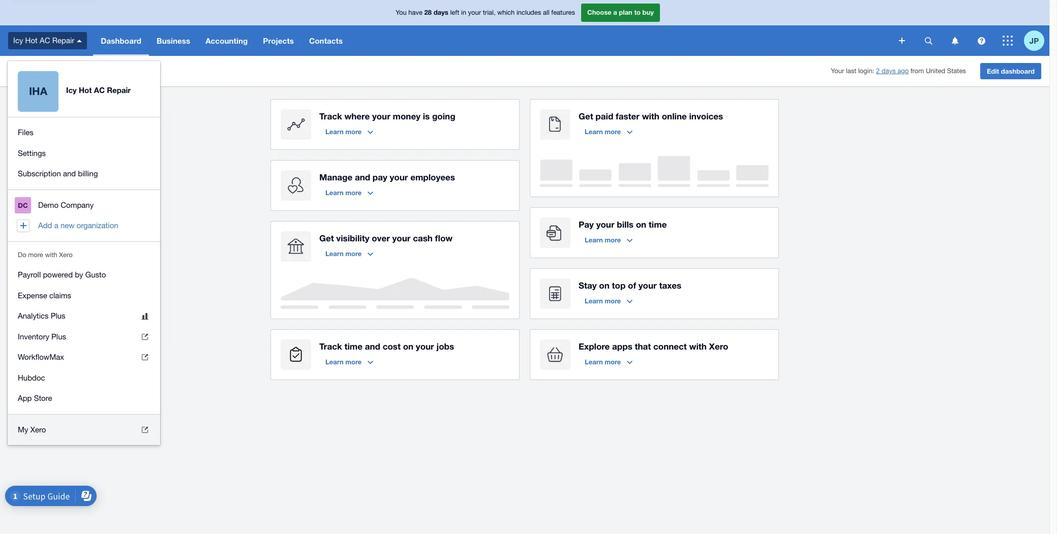 Task type: describe. For each thing, give the bounding box(es) containing it.
learn for apps
[[585, 358, 603, 366]]

1 vertical spatial ac
[[40, 66, 52, 76]]

2 horizontal spatial on
[[636, 219, 647, 230]]

track for track where your money is going
[[319, 111, 342, 122]]

features
[[552, 9, 575, 16]]

is
[[423, 111, 430, 122]]

buy
[[643, 8, 654, 16]]

going
[[432, 111, 456, 122]]

expense claims
[[18, 291, 71, 300]]

to
[[635, 8, 641, 16]]

banking icon image
[[281, 231, 311, 262]]

includes
[[517, 9, 541, 16]]

edit dashboard
[[987, 67, 1035, 75]]

learn more for and
[[326, 189, 362, 197]]

and for subscription
[[63, 169, 76, 178]]

visibility
[[336, 233, 370, 244]]

store
[[34, 394, 52, 403]]

dashboard link
[[93, 25, 149, 56]]

inventory
[[18, 332, 49, 341]]

claims
[[49, 291, 71, 300]]

learn more for on
[[585, 297, 621, 305]]

left
[[450, 9, 459, 16]]

expense
[[18, 291, 47, 300]]

explore
[[579, 341, 610, 352]]

jp
[[1030, 36, 1039, 45]]

top
[[612, 280, 626, 291]]

united
[[926, 67, 946, 75]]

expense claims link
[[8, 286, 160, 306]]

2 vertical spatial icy
[[66, 85, 77, 94]]

subscription
[[18, 169, 61, 178]]

track time and cost on your jobs
[[319, 341, 454, 352]]

your left the jobs
[[416, 341, 434, 352]]

add a new organization link
[[8, 216, 160, 236]]

taxes
[[659, 280, 682, 291]]

get paid faster with online invoices
[[579, 111, 723, 122]]

projects button
[[256, 25, 302, 56]]

learn more button for apps
[[579, 354, 639, 370]]

paid
[[596, 111, 614, 122]]

employees
[[411, 172, 455, 183]]

subscription and billing
[[18, 169, 98, 178]]

accounting button
[[198, 25, 256, 56]]

add a new organization
[[38, 221, 118, 230]]

svg image inside icy hot ac repair popup button
[[77, 40, 82, 42]]

business button
[[149, 25, 198, 56]]

workflowmax link
[[8, 347, 160, 368]]

add
[[38, 221, 52, 230]]

of
[[628, 280, 636, 291]]

dashboard
[[1001, 67, 1035, 75]]

do
[[18, 251, 26, 259]]

app store
[[18, 394, 52, 403]]

your right the 'over'
[[392, 233, 411, 244]]

learn for and
[[326, 189, 344, 197]]

1 horizontal spatial svg image
[[978, 37, 986, 45]]

your right of at the right bottom of page
[[639, 280, 657, 291]]

repair inside popup button
[[52, 36, 74, 45]]

company
[[61, 201, 94, 209]]

0 horizontal spatial on
[[403, 341, 414, 352]]

more for manage and pay your employees
[[345, 189, 362, 197]]

which
[[498, 9, 515, 16]]

analytics plus
[[18, 312, 65, 320]]

ac inside popup button
[[40, 36, 50, 45]]

learn more for visibility
[[326, 250, 362, 258]]

hubdoc link
[[8, 368, 160, 389]]

learn more button for where
[[319, 124, 380, 140]]

icy hot ac repair inside popup button
[[13, 36, 74, 45]]

2 days ago button
[[876, 67, 909, 75]]

stay
[[579, 280, 597, 291]]

powered
[[43, 271, 73, 279]]

invoices
[[689, 111, 723, 122]]

inventory plus
[[18, 332, 66, 341]]

2
[[876, 67, 880, 75]]

from
[[911, 67, 924, 75]]

files
[[18, 128, 33, 137]]

by
[[75, 271, 83, 279]]

track money icon image
[[281, 109, 311, 140]]

add-ons icon image
[[540, 340, 571, 370]]

2 vertical spatial icy hot ac repair
[[66, 85, 131, 94]]

choose
[[587, 8, 612, 16]]

your inside you have 28 days left in your trial, which includes all features
[[468, 9, 481, 16]]

bills
[[617, 219, 634, 230]]

that
[[635, 341, 651, 352]]

employees icon image
[[281, 170, 311, 201]]

0 vertical spatial with
[[642, 111, 660, 122]]

a for plan
[[614, 8, 617, 16]]

iha
[[29, 85, 47, 98]]

navigation containing demo company
[[8, 190, 160, 241]]

app
[[18, 394, 32, 403]]

track for track time and cost on your jobs
[[319, 341, 342, 352]]

faster
[[616, 111, 640, 122]]

0 horizontal spatial time
[[345, 341, 363, 352]]

and left cost on the bottom of page
[[365, 341, 380, 352]]

pay your bills on time
[[579, 219, 667, 230]]

app store link
[[8, 389, 160, 409]]

more for stay on top of your taxes
[[605, 297, 621, 305]]

svg image up states
[[952, 37, 959, 45]]

learn more for paid
[[585, 128, 621, 136]]

money
[[393, 111, 421, 122]]

track where your money is going
[[319, 111, 456, 122]]



Task type: locate. For each thing, give the bounding box(es) containing it.
invoices icon image
[[540, 109, 571, 140]]

1 vertical spatial xero
[[709, 341, 729, 352]]

days right 2
[[882, 67, 896, 75]]

0 horizontal spatial days
[[434, 8, 449, 16]]

learn more button for on
[[579, 293, 639, 309]]

accounting
[[206, 36, 248, 45]]

your last login: 2 days ago from united states
[[831, 67, 966, 75]]

hot inside icy hot ac repair popup button
[[25, 36, 38, 45]]

0 vertical spatial plus
[[51, 312, 65, 320]]

svg image up edit dashboard button
[[978, 37, 986, 45]]

hubdoc
[[18, 374, 45, 382]]

more
[[345, 128, 362, 136], [605, 128, 621, 136], [345, 189, 362, 197], [605, 236, 621, 244], [345, 250, 362, 258], [28, 251, 43, 259], [605, 297, 621, 305], [345, 358, 362, 366], [605, 358, 621, 366]]

where
[[345, 111, 370, 122]]

learn more for your
[[585, 236, 621, 244]]

learn for your
[[585, 236, 603, 244]]

learn right track money icon
[[326, 128, 344, 136]]

your
[[831, 67, 844, 75]]

more down apps
[[605, 358, 621, 366]]

payroll powered by gusto
[[18, 271, 106, 279]]

connect
[[654, 341, 687, 352]]

learn more button down paid
[[579, 124, 639, 140]]

1 horizontal spatial xero
[[59, 251, 73, 259]]

2 vertical spatial repair
[[107, 85, 131, 94]]

more for track time and cost on your jobs
[[345, 358, 362, 366]]

more for get visibility over your cash flow
[[345, 250, 362, 258]]

0 horizontal spatial with
[[45, 251, 57, 259]]

and left pay
[[355, 172, 370, 183]]

ago
[[898, 67, 909, 75]]

0 vertical spatial hot
[[25, 36, 38, 45]]

more right do on the top of page
[[28, 251, 43, 259]]

a for new
[[54, 221, 58, 230]]

taxes icon image
[[540, 279, 571, 309]]

on right bills
[[636, 219, 647, 230]]

learn more button for and
[[319, 185, 380, 201]]

1 horizontal spatial days
[[882, 67, 896, 75]]

cash
[[413, 233, 433, 244]]

1 vertical spatial with
[[45, 251, 57, 259]]

navigation
[[93, 25, 892, 56], [8, 190, 160, 241]]

time
[[649, 219, 667, 230], [345, 341, 363, 352]]

a
[[614, 8, 617, 16], [54, 221, 58, 230]]

2 vertical spatial hot
[[79, 85, 92, 94]]

pay
[[373, 172, 388, 183]]

2 vertical spatial with
[[690, 341, 707, 352]]

learn more for apps
[[585, 358, 621, 366]]

days inside iha banner
[[434, 8, 449, 16]]

svg image
[[1003, 36, 1013, 46], [925, 37, 933, 45], [952, 37, 959, 45], [77, 40, 82, 42]]

more down top
[[605, 297, 621, 305]]

more down the track time and cost on your jobs
[[345, 358, 362, 366]]

1 vertical spatial days
[[882, 67, 896, 75]]

more down pay your bills on time
[[605, 236, 621, 244]]

more for get paid faster with online invoices
[[605, 128, 621, 136]]

learn more
[[326, 128, 362, 136], [585, 128, 621, 136], [326, 189, 362, 197], [585, 236, 621, 244], [326, 250, 362, 258], [585, 297, 621, 305], [326, 358, 362, 366], [585, 358, 621, 366]]

my xero link
[[8, 420, 160, 440]]

days
[[434, 8, 449, 16], [882, 67, 896, 75]]

settings link
[[8, 143, 160, 164]]

more down paid
[[605, 128, 621, 136]]

get
[[579, 111, 593, 122], [319, 233, 334, 244]]

learn down the stay on the bottom right of the page
[[585, 297, 603, 305]]

learn more down paid
[[585, 128, 621, 136]]

demo company
[[38, 201, 94, 209]]

1 vertical spatial icy
[[8, 66, 20, 76]]

with inside iha banner
[[45, 251, 57, 259]]

get left paid
[[579, 111, 593, 122]]

learn more button down top
[[579, 293, 639, 309]]

1 vertical spatial navigation
[[8, 190, 160, 241]]

with
[[642, 111, 660, 122], [45, 251, 57, 259], [690, 341, 707, 352]]

plus inside inventory plus link
[[51, 332, 66, 341]]

navigation containing dashboard
[[93, 25, 892, 56]]

choose a plan to buy
[[587, 8, 654, 16]]

inventory plus link
[[8, 327, 160, 347]]

over
[[372, 233, 390, 244]]

track
[[319, 111, 342, 122], [319, 341, 342, 352]]

xero right connect
[[709, 341, 729, 352]]

learn more button down the track time and cost on your jobs
[[319, 354, 380, 370]]

learn more down visibility
[[326, 250, 362, 258]]

learn down explore
[[585, 358, 603, 366]]

more down where
[[345, 128, 362, 136]]

edit dashboard button
[[981, 63, 1042, 79]]

learn down paid
[[585, 128, 603, 136]]

0 vertical spatial get
[[579, 111, 593, 122]]

learn more button for your
[[579, 232, 639, 248]]

svg image
[[978, 37, 986, 45], [899, 38, 905, 44]]

1 track from the top
[[319, 111, 342, 122]]

invoices preview bar graph image
[[540, 156, 769, 187]]

time left cost on the bottom of page
[[345, 341, 363, 352]]

0 vertical spatial time
[[649, 219, 667, 230]]

learn more for where
[[326, 128, 362, 136]]

learn more down the pay
[[585, 236, 621, 244]]

explore apps that connect with xero
[[579, 341, 729, 352]]

with right connect
[[690, 341, 707, 352]]

2 horizontal spatial xero
[[709, 341, 729, 352]]

edit
[[987, 67, 1000, 75]]

plus
[[51, 312, 65, 320], [51, 332, 66, 341]]

organization
[[77, 221, 118, 230]]

learn more button for time
[[319, 354, 380, 370]]

0 horizontal spatial xero
[[30, 425, 46, 434]]

learn down manage
[[326, 189, 344, 197]]

0 vertical spatial ac
[[40, 36, 50, 45]]

svg image up ago at the top right
[[899, 38, 905, 44]]

subscription and billing link
[[8, 164, 160, 184]]

svg image left jp
[[1003, 36, 1013, 46]]

1 vertical spatial get
[[319, 233, 334, 244]]

and for manage
[[355, 172, 370, 183]]

0 horizontal spatial get
[[319, 233, 334, 244]]

xero
[[59, 251, 73, 259], [709, 341, 729, 352], [30, 425, 46, 434]]

new
[[60, 221, 75, 230]]

learn more button down apps
[[579, 354, 639, 370]]

learn more down manage
[[326, 189, 362, 197]]

plus down claims
[[51, 312, 65, 320]]

your right the pay
[[596, 219, 615, 230]]

0 vertical spatial on
[[636, 219, 647, 230]]

1 horizontal spatial on
[[599, 280, 610, 291]]

more down manage
[[345, 189, 362, 197]]

2 track from the top
[[319, 341, 342, 352]]

plus for inventory plus
[[51, 332, 66, 341]]

your right pay
[[390, 172, 408, 183]]

0 horizontal spatial svg image
[[899, 38, 905, 44]]

apps
[[612, 341, 633, 352]]

stay on top of your taxes
[[579, 280, 682, 291]]

contacts
[[309, 36, 343, 45]]

plan
[[619, 8, 633, 16]]

flow
[[435, 233, 453, 244]]

plus right the inventory
[[51, 332, 66, 341]]

manage and pay your employees
[[319, 172, 455, 183]]

icy
[[13, 36, 23, 45], [8, 66, 20, 76], [66, 85, 77, 94]]

get for get paid faster with online invoices
[[579, 111, 593, 122]]

plus inside analytics plus link
[[51, 312, 65, 320]]

learn down the pay
[[585, 236, 603, 244]]

1 vertical spatial time
[[345, 341, 363, 352]]

group containing files
[[8, 117, 160, 189]]

1 vertical spatial plus
[[51, 332, 66, 341]]

time right bills
[[649, 219, 667, 230]]

get for get visibility over your cash flow
[[319, 233, 334, 244]]

track left where
[[319, 111, 342, 122]]

learn for on
[[585, 297, 603, 305]]

learn more button for visibility
[[319, 246, 380, 262]]

learn more down the track time and cost on your jobs
[[326, 358, 362, 366]]

get visibility over your cash flow
[[319, 233, 453, 244]]

learn for visibility
[[326, 250, 344, 258]]

learn
[[326, 128, 344, 136], [585, 128, 603, 136], [326, 189, 344, 197], [585, 236, 603, 244], [326, 250, 344, 258], [585, 297, 603, 305], [326, 358, 344, 366], [585, 358, 603, 366]]

your right in
[[468, 9, 481, 16]]

2 horizontal spatial with
[[690, 341, 707, 352]]

manage
[[319, 172, 353, 183]]

0 vertical spatial a
[[614, 8, 617, 16]]

track right projects icon
[[319, 341, 342, 352]]

learn more button down manage
[[319, 185, 380, 201]]

your
[[468, 9, 481, 16], [372, 111, 391, 122], [390, 172, 408, 183], [596, 219, 615, 230], [392, 233, 411, 244], [639, 280, 657, 291], [416, 341, 434, 352]]

1 vertical spatial icy hot ac repair
[[8, 66, 81, 76]]

icy inside popup button
[[13, 36, 23, 45]]

2 vertical spatial on
[[403, 341, 414, 352]]

learn more for time
[[326, 358, 362, 366]]

0 vertical spatial repair
[[52, 36, 74, 45]]

demo
[[38, 201, 59, 209]]

learn down visibility
[[326, 250, 344, 258]]

with up "powered"
[[45, 251, 57, 259]]

1 horizontal spatial a
[[614, 8, 617, 16]]

learn right projects icon
[[326, 358, 344, 366]]

repair
[[52, 36, 74, 45], [54, 66, 81, 76], [107, 85, 131, 94]]

files link
[[8, 123, 160, 143]]

payroll
[[18, 271, 41, 279]]

learn more button down pay your bills on time
[[579, 232, 639, 248]]

have
[[409, 9, 423, 16]]

learn more down where
[[326, 128, 362, 136]]

on
[[636, 219, 647, 230], [599, 280, 610, 291], [403, 341, 414, 352]]

payroll powered by gusto link
[[8, 265, 160, 286]]

my
[[18, 425, 28, 434]]

icy hot ac repair button
[[0, 25, 93, 56]]

days right 28
[[434, 8, 449, 16]]

a right add
[[54, 221, 58, 230]]

0 vertical spatial icy
[[13, 36, 23, 45]]

projects icon image
[[281, 340, 311, 370]]

2 vertical spatial ac
[[94, 85, 105, 94]]

more down visibility
[[345, 250, 362, 258]]

0 vertical spatial track
[[319, 111, 342, 122]]

learn more down explore
[[585, 358, 621, 366]]

and left billing
[[63, 169, 76, 178]]

learn more button down visibility
[[319, 246, 380, 262]]

hot
[[25, 36, 38, 45], [23, 66, 37, 76], [79, 85, 92, 94]]

learn for time
[[326, 358, 344, 366]]

1 horizontal spatial time
[[649, 219, 667, 230]]

trial,
[[483, 9, 496, 16]]

more inside iha banner
[[28, 251, 43, 259]]

0 horizontal spatial a
[[54, 221, 58, 230]]

more for track where your money is going
[[345, 128, 362, 136]]

2 vertical spatial xero
[[30, 425, 46, 434]]

1 vertical spatial hot
[[23, 66, 37, 76]]

in
[[461, 9, 466, 16]]

do more with xero
[[18, 251, 73, 259]]

contacts button
[[302, 25, 351, 56]]

learn more button down where
[[319, 124, 380, 140]]

get left visibility
[[319, 233, 334, 244]]

plus for analytics plus
[[51, 312, 65, 320]]

online
[[662, 111, 687, 122]]

svg image up united
[[925, 37, 933, 45]]

group
[[8, 117, 160, 189]]

gusto
[[85, 271, 106, 279]]

on right cost on the bottom of page
[[403, 341, 414, 352]]

0 vertical spatial days
[[434, 8, 449, 16]]

xero up payroll powered by gusto
[[59, 251, 73, 259]]

1 vertical spatial repair
[[54, 66, 81, 76]]

28
[[425, 8, 432, 16]]

business
[[157, 36, 190, 45]]

projects
[[263, 36, 294, 45]]

xero right my on the left bottom
[[30, 425, 46, 434]]

learn more button for paid
[[579, 124, 639, 140]]

demo company link
[[8, 195, 160, 216]]

dashboard
[[101, 36, 141, 45]]

settings
[[18, 149, 46, 157]]

and inside iha banner
[[63, 169, 76, 178]]

more for explore apps that connect with xero
[[605, 358, 621, 366]]

1 vertical spatial track
[[319, 341, 342, 352]]

1 vertical spatial on
[[599, 280, 610, 291]]

0 vertical spatial icy hot ac repair
[[13, 36, 74, 45]]

1 vertical spatial a
[[54, 221, 58, 230]]

workflowmax
[[18, 353, 64, 362]]

my xero
[[18, 425, 46, 434]]

learn for paid
[[585, 128, 603, 136]]

iha banner
[[0, 0, 1050, 446]]

1 horizontal spatial with
[[642, 111, 660, 122]]

billing
[[78, 169, 98, 178]]

do more with xero group
[[8, 260, 160, 414]]

a left plan at the top of the page
[[614, 8, 617, 16]]

learn for where
[[326, 128, 344, 136]]

login:
[[859, 67, 875, 75]]

cost
[[383, 341, 401, 352]]

analytics plus link
[[8, 306, 160, 327]]

learn more down the stay on the bottom right of the page
[[585, 297, 621, 305]]

0 vertical spatial xero
[[59, 251, 73, 259]]

banking preview line graph image
[[281, 278, 510, 309]]

on left top
[[599, 280, 610, 291]]

learn more button
[[319, 124, 380, 140], [579, 124, 639, 140], [319, 185, 380, 201], [579, 232, 639, 248], [319, 246, 380, 262], [579, 293, 639, 309], [319, 354, 380, 370], [579, 354, 639, 370]]

svg image left dashboard
[[77, 40, 82, 42]]

with right faster
[[642, 111, 660, 122]]

0 vertical spatial navigation
[[93, 25, 892, 56]]

1 horizontal spatial get
[[579, 111, 593, 122]]

more for pay your bills on time
[[605, 236, 621, 244]]

bills icon image
[[540, 218, 571, 248]]

your right where
[[372, 111, 391, 122]]



Task type: vqa. For each thing, say whether or not it's contained in the screenshot.
the bottom TIME
yes



